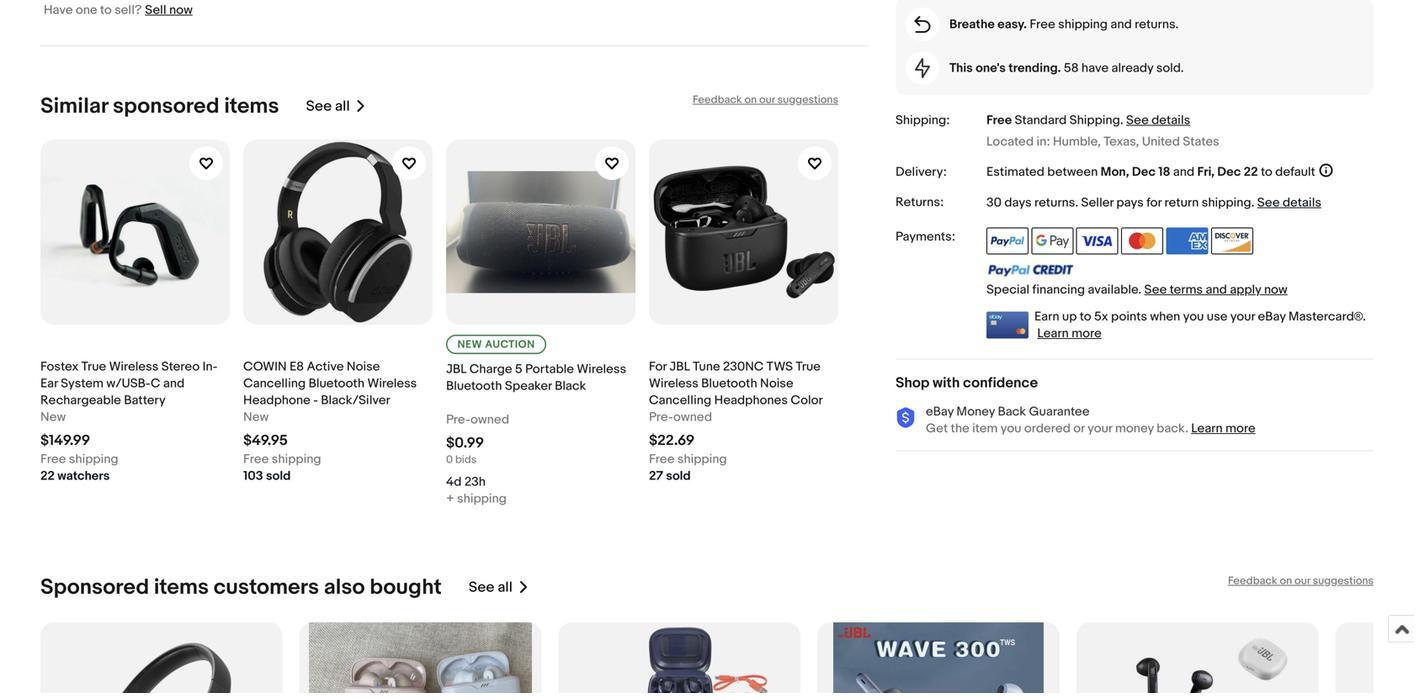 Task type: vqa. For each thing, say whether or not it's contained in the screenshot.
$49.95
yes



Task type: describe. For each thing, give the bounding box(es) containing it.
the
[[951, 422, 970, 437]]

feedback on our suggestions for similar sponsored items
[[693, 93, 839, 107]]

back.
[[1157, 422, 1189, 437]]

fri,
[[1198, 165, 1215, 180]]

our for sponsored items customers also bought
[[1295, 575, 1311, 588]]

black
[[555, 379, 586, 394]]

wireless inside jbl charge 5 portable wireless bluetooth speaker black
[[577, 362, 627, 377]]

learn more
[[1192, 422, 1256, 437]]

wireless inside fostex true wireless stereo in- ear system w/usb-c and rechargeable battery new $149.99 free shipping 22 watchers
[[109, 360, 159, 375]]

sell now link
[[145, 3, 193, 18]]

and inside fostex true wireless stereo in- ear system w/usb-c and rechargeable battery new $149.99 free shipping 22 watchers
[[163, 376, 185, 392]]

already
[[1112, 61, 1154, 76]]

texas,
[[1104, 134, 1140, 149]]

speaker
[[505, 379, 552, 394]]

owned inside for jbl tune 230nc tws true wireless bluetooth noise cancelling headphones color pre-owned $22.69 free shipping 27 sold
[[674, 410, 712, 425]]

in:
[[1037, 134, 1051, 149]]

when
[[1151, 310, 1181, 325]]

rechargeable
[[40, 393, 121, 408]]

ebay mastercard image
[[987, 312, 1029, 339]]

w/usb-
[[106, 376, 151, 392]]

see all for similar sponsored items
[[306, 98, 350, 115]]

see all for sponsored items customers also bought
[[469, 579, 513, 597]]

default
[[1276, 165, 1316, 180]]

0 horizontal spatial learn more link
[[1038, 326, 1102, 342]]

days
[[1005, 195, 1032, 211]]

have
[[1082, 61, 1109, 76]]

have
[[44, 3, 73, 18]]

watchers
[[57, 469, 110, 484]]

return
[[1165, 195, 1199, 211]]

free right easy.
[[1030, 17, 1056, 32]]

breathe
[[950, 17, 995, 32]]

active
[[307, 360, 344, 375]]

true inside fostex true wireless stereo in- ear system w/usb-c and rechargeable battery new $149.99 free shipping 22 watchers
[[81, 360, 106, 375]]

fostex
[[40, 360, 79, 375]]

cancelling inside for jbl tune 230nc tws true wireless bluetooth noise cancelling headphones color pre-owned $22.69 free shipping 27 sold
[[649, 393, 712, 408]]

58
[[1064, 61, 1079, 76]]

this
[[950, 61, 973, 76]]

to for earn up to 5x points when you use your ebay mastercard®.
[[1080, 310, 1092, 325]]

suggestions for similar sponsored items
[[778, 93, 839, 107]]

item
[[973, 422, 998, 437]]

shipping inside pre-owned $0.99 0 bids 4d 23h + shipping
[[457, 492, 507, 507]]

you inside earn up to 5x points when you use your ebay mastercard®. learn more
[[1184, 310, 1204, 325]]

money
[[957, 405, 995, 420]]

22 inside fostex true wireless stereo in- ear system w/usb-c and rechargeable battery new $149.99 free shipping 22 watchers
[[40, 469, 55, 484]]

2 vertical spatial with details__icon image
[[896, 408, 916, 429]]

see all link for sponsored items customers also bought
[[469, 575, 530, 601]]

shipping inside for jbl tune 230nc tws true wireless bluetooth noise cancelling headphones color pre-owned $22.69 free shipping 27 sold
[[678, 452, 727, 467]]

ear
[[40, 376, 58, 392]]

bluetooth for jbl charge 5 portable wireless bluetooth speaker black
[[446, 379, 502, 394]]

use
[[1207, 310, 1228, 325]]

see all link for similar sponsored items
[[306, 93, 367, 120]]

New text field
[[243, 409, 269, 426]]

tws
[[767, 360, 793, 375]]

true inside for jbl tune 230nc tws true wireless bluetooth noise cancelling headphones color pre-owned $22.69 free shipping 27 sold
[[796, 360, 821, 375]]

delivery:
[[896, 165, 947, 180]]

google pay image
[[1032, 228, 1074, 255]]

sell
[[145, 3, 166, 18]]

2 dec from the left
[[1218, 165, 1241, 180]]

trending.
[[1009, 61, 1061, 76]]

similar sponsored items
[[40, 93, 279, 120]]

similar
[[40, 93, 108, 120]]

free inside 'cowin e8 active noise cancelling bluetooth wireless headphone - black/silver new $49.95 free shipping 103 sold'
[[243, 452, 269, 467]]

owned inside pre-owned $0.99 0 bids 4d 23h + shipping
[[471, 413, 509, 428]]

to for have one to sell?
[[100, 3, 112, 18]]

+
[[446, 492, 454, 507]]

$0.99
[[446, 435, 484, 453]]

. for shipping
[[1121, 113, 1124, 128]]

fostex true wireless stereo in- ear system w/usb-c and rechargeable battery new $149.99 free shipping 22 watchers
[[40, 360, 218, 484]]

auction
[[485, 339, 535, 352]]

new inside fostex true wireless stereo in- ear system w/usb-c and rechargeable battery new $149.99 free shipping 22 watchers
[[40, 410, 66, 425]]

$149.99 text field
[[40, 432, 90, 450]]

wireless inside 'cowin e8 active noise cancelling bluetooth wireless headphone - black/silver new $49.95 free shipping 103 sold'
[[368, 376, 417, 392]]

earn
[[1035, 310, 1060, 325]]

shop with confidence
[[896, 375, 1038, 393]]

one
[[76, 3, 97, 18]]

states
[[1183, 134, 1220, 149]]

4d 23h text field
[[446, 474, 486, 491]]

27
[[649, 469, 663, 484]]

confidence
[[963, 375, 1038, 393]]

apply
[[1230, 283, 1262, 298]]

Pre-owned text field
[[446, 412, 509, 429]]

0 horizontal spatial your
[[1088, 422, 1113, 437]]

30
[[987, 195, 1002, 211]]

pays
[[1117, 195, 1144, 211]]

earn up to 5x points when you use your ebay mastercard®. learn more
[[1035, 310, 1367, 342]]

23h
[[465, 475, 486, 490]]

shipping:
[[896, 113, 950, 128]]

1 horizontal spatial items
[[224, 93, 279, 120]]

5
[[515, 362, 523, 377]]

customers
[[214, 575, 319, 601]]

$149.99
[[40, 432, 90, 450]]

feedback for sponsored items customers also bought
[[1229, 575, 1278, 588]]

jbl charge 5 portable wireless bluetooth speaker black
[[446, 362, 627, 394]]

cowin e8 active noise cancelling bluetooth wireless headphone - black/silver new $49.95 free shipping 103 sold
[[243, 360, 417, 484]]

feedback for similar sponsored items
[[693, 93, 742, 107]]

also
[[324, 575, 365, 601]]

mon,
[[1101, 165, 1130, 180]]

sponsored
[[113, 93, 219, 120]]

230nc
[[723, 360, 764, 375]]

visa image
[[1077, 228, 1119, 255]]

with details__icon image for breathe
[[915, 16, 931, 33]]

new
[[458, 339, 482, 352]]

with details__icon image for this
[[915, 58, 930, 78]]

portable
[[525, 362, 574, 377]]

$49.95
[[243, 432, 288, 450]]

for
[[1147, 195, 1162, 211]]

in-
[[203, 360, 218, 375]]

pre- inside pre-owned $0.99 0 bids 4d 23h + shipping
[[446, 413, 471, 428]]

this one's trending. 58 have already sold.
[[950, 61, 1184, 76]]

1 horizontal spatial now
[[1265, 283, 1288, 298]]

our for similar sponsored items
[[760, 93, 775, 107]]

battery
[[124, 393, 166, 408]]

sell?
[[115, 3, 142, 18]]

New text field
[[40, 409, 66, 426]]

30 days returns . seller pays for return shipping . see details
[[987, 195, 1322, 211]]

returns.
[[1135, 17, 1179, 32]]

american express image
[[1167, 228, 1209, 255]]

1 dec from the left
[[1132, 165, 1156, 180]]

special financing available. see terms and apply now
[[987, 283, 1288, 298]]

returns:
[[896, 195, 944, 210]]

all for sponsored items customers also bought
[[498, 579, 513, 597]]

stereo
[[161, 360, 200, 375]]

0 horizontal spatial now
[[169, 3, 193, 18]]

feedback on our suggestions link for similar sponsored items
[[693, 93, 839, 107]]

and left returns.
[[1111, 17, 1132, 32]]



Task type: locate. For each thing, give the bounding box(es) containing it.
ebay up get
[[926, 405, 954, 420]]

. for returns
[[1076, 195, 1079, 211]]

+ shipping text field
[[446, 491, 507, 508]]

tune
[[693, 360, 720, 375]]

true
[[81, 360, 106, 375], [796, 360, 821, 375]]

learn more link right back.
[[1192, 422, 1256, 437]]

system
[[61, 376, 104, 392]]

sold
[[266, 469, 291, 484], [666, 469, 691, 484]]

more down 5x
[[1072, 326, 1102, 342]]

feedback on our suggestions for sponsored items customers also bought
[[1229, 575, 1374, 588]]

on for sponsored items customers also bought
[[1280, 575, 1293, 588]]

0 vertical spatial 22
[[1244, 165, 1259, 180]]

bluetooth inside for jbl tune 230nc tws true wireless bluetooth noise cancelling headphones color pre-owned $22.69 free shipping 27 sold
[[702, 376, 758, 392]]

sold inside for jbl tune 230nc tws true wireless bluetooth noise cancelling headphones color pre-owned $22.69 free shipping 27 sold
[[666, 469, 691, 484]]

bluetooth down the active
[[309, 376, 365, 392]]

more
[[1072, 326, 1102, 342], [1226, 422, 1256, 437]]

0 vertical spatial your
[[1231, 310, 1256, 325]]

your right the or
[[1088, 422, 1113, 437]]

pre- up '$0.99'
[[446, 413, 471, 428]]

noise inside 'cowin e8 active noise cancelling bluetooth wireless headphone - black/silver new $49.95 free shipping 103 sold'
[[347, 360, 380, 375]]

free shipping text field for $149.99
[[40, 451, 118, 468]]

all for similar sponsored items
[[335, 98, 350, 115]]

noise up black/silver
[[347, 360, 380, 375]]

$49.95 text field
[[243, 432, 288, 450]]

$0.99 text field
[[446, 435, 484, 453]]

wireless up w/usb-
[[109, 360, 159, 375]]

wireless up black/silver
[[368, 376, 417, 392]]

free up 103
[[243, 452, 269, 467]]

0 horizontal spatial cancelling
[[243, 376, 306, 392]]

0 vertical spatial feedback on our suggestions link
[[693, 93, 839, 107]]

details up "united"
[[1152, 113, 1191, 128]]

bluetooth down 230nc on the bottom right of page
[[702, 376, 758, 392]]

4d
[[446, 475, 462, 490]]

bids
[[455, 454, 477, 467]]

.
[[1121, 113, 1124, 128], [1076, 195, 1079, 211], [1252, 195, 1255, 211]]

Pre-owned text field
[[649, 409, 712, 426]]

with details__icon image left breathe
[[915, 16, 931, 33]]

ebay inside earn up to 5x points when you use your ebay mastercard®. learn more
[[1258, 310, 1286, 325]]

your
[[1231, 310, 1256, 325], [1088, 422, 1113, 437]]

0 vertical spatial you
[[1184, 310, 1204, 325]]

easy.
[[998, 17, 1027, 32]]

. up the discover image
[[1252, 195, 1255, 211]]

see details link down default
[[1258, 195, 1322, 211]]

more right back.
[[1226, 422, 1256, 437]]

1 new from the left
[[40, 410, 66, 425]]

1 horizontal spatial our
[[1295, 575, 1311, 588]]

e8
[[290, 360, 304, 375]]

1 vertical spatial feedback on our suggestions link
[[1229, 575, 1374, 588]]

sold right 27 at the left of page
[[666, 469, 691, 484]]

Free shipping text field
[[40, 451, 118, 468], [649, 451, 727, 468]]

1 vertical spatial feedback
[[1229, 575, 1278, 588]]

details inside free standard shipping . see details located in: humble, texas, united states
[[1152, 113, 1191, 128]]

and right 18
[[1174, 165, 1195, 180]]

shipping inside 'cowin e8 active noise cancelling bluetooth wireless headphone - black/silver new $49.95 free shipping 103 sold'
[[272, 452, 321, 467]]

pre- inside for jbl tune 230nc tws true wireless bluetooth noise cancelling headphones color pre-owned $22.69 free shipping 27 sold
[[649, 410, 674, 425]]

See all text field
[[306, 98, 350, 115]]

0 horizontal spatial .
[[1076, 195, 1079, 211]]

ebay money back guarantee
[[926, 405, 1090, 420]]

0 horizontal spatial you
[[1001, 422, 1022, 437]]

0 horizontal spatial bluetooth
[[309, 376, 365, 392]]

1 vertical spatial you
[[1001, 422, 1022, 437]]

estimated between mon, dec 18 and fri, dec 22 to default
[[987, 165, 1316, 180]]

2 free shipping text field from the left
[[649, 451, 727, 468]]

2 horizontal spatial bluetooth
[[702, 376, 758, 392]]

true right 'tws'
[[796, 360, 821, 375]]

learn right back.
[[1192, 422, 1223, 437]]

1 vertical spatial now
[[1265, 283, 1288, 298]]

1 horizontal spatial pre-
[[649, 410, 674, 425]]

$22.69 text field
[[649, 432, 695, 450]]

payments:
[[896, 230, 956, 245]]

1 horizontal spatial .
[[1121, 113, 1124, 128]]

0 horizontal spatial noise
[[347, 360, 380, 375]]

paypal credit image
[[987, 264, 1074, 277]]

0 vertical spatial learn more link
[[1038, 326, 1102, 342]]

jbl inside for jbl tune 230nc tws true wireless bluetooth noise cancelling headphones color pre-owned $22.69 free shipping 27 sold
[[670, 360, 690, 375]]

2 vertical spatial to
[[1080, 310, 1092, 325]]

now right apply
[[1265, 283, 1288, 298]]

points
[[1112, 310, 1148, 325]]

free shipping text field up watchers
[[40, 451, 118, 468]]

0 horizontal spatial all
[[335, 98, 350, 115]]

1 true from the left
[[81, 360, 106, 375]]

free up 27 at the left of page
[[649, 452, 675, 467]]

for
[[649, 360, 667, 375]]

noise inside for jbl tune 230nc tws true wireless bluetooth noise cancelling headphones color pre-owned $22.69 free shipping 27 sold
[[760, 376, 794, 392]]

1 horizontal spatial all
[[498, 579, 513, 597]]

headphone
[[243, 393, 310, 408]]

1 horizontal spatial see all
[[469, 579, 513, 597]]

1 vertical spatial suggestions
[[1313, 575, 1374, 588]]

0 horizontal spatial feedback on our suggestions
[[693, 93, 839, 107]]

see
[[306, 98, 332, 115], [1127, 113, 1149, 128], [1258, 195, 1280, 211], [1145, 283, 1167, 298], [469, 579, 495, 597]]

. left seller
[[1076, 195, 1079, 211]]

money
[[1116, 422, 1154, 437]]

new auction
[[458, 339, 535, 352]]

feedback on our suggestions link
[[693, 93, 839, 107], [1229, 575, 1374, 588]]

learn down earn
[[1038, 326, 1069, 342]]

discover image
[[1212, 228, 1254, 255]]

headphones
[[715, 393, 788, 408]]

0 horizontal spatial details
[[1152, 113, 1191, 128]]

1 vertical spatial cancelling
[[649, 393, 712, 408]]

special
[[987, 283, 1030, 298]]

1 horizontal spatial see details link
[[1258, 195, 1322, 211]]

noise
[[347, 360, 380, 375], [760, 376, 794, 392]]

1 vertical spatial on
[[1280, 575, 1293, 588]]

shipping inside fostex true wireless stereo in- ear system w/usb-c and rechargeable battery new $149.99 free shipping 22 watchers
[[69, 452, 118, 467]]

1 vertical spatial learn more link
[[1192, 422, 1256, 437]]

0 horizontal spatial items
[[154, 575, 209, 601]]

-
[[313, 393, 318, 408]]

1 vertical spatial all
[[498, 579, 513, 597]]

black/silver
[[321, 393, 391, 408]]

0 vertical spatial to
[[100, 3, 112, 18]]

1 vertical spatial items
[[154, 575, 209, 601]]

free inside fostex true wireless stereo in- ear system w/usb-c and rechargeable battery new $149.99 free shipping 22 watchers
[[40, 452, 66, 467]]

to left 5x
[[1080, 310, 1092, 325]]

103
[[243, 469, 263, 484]]

learn more link
[[1038, 326, 1102, 342], [1192, 422, 1256, 437]]

your right use
[[1231, 310, 1256, 325]]

details down default
[[1283, 195, 1322, 211]]

jbl inside jbl charge 5 portable wireless bluetooth speaker black
[[446, 362, 467, 377]]

bluetooth inside 'cowin e8 active noise cancelling bluetooth wireless headphone - black/silver new $49.95 free shipping 103 sold'
[[309, 376, 365, 392]]

1 horizontal spatial to
[[1080, 310, 1092, 325]]

ordered
[[1025, 422, 1071, 437]]

paypal image
[[987, 228, 1029, 255]]

feedback on our suggestions link for sponsored items customers also bought
[[1229, 575, 1374, 588]]

1 vertical spatial learn
[[1192, 422, 1223, 437]]

0 vertical spatial all
[[335, 98, 350, 115]]

new
[[40, 410, 66, 425], [243, 410, 269, 425]]

Free shipping text field
[[243, 451, 321, 468]]

22 left default
[[1244, 165, 1259, 180]]

bluetooth for cowin e8 active noise cancelling bluetooth wireless headphone - black/silver new $49.95 free shipping 103 sold
[[309, 376, 365, 392]]

color
[[791, 393, 823, 408]]

1 vertical spatial our
[[1295, 575, 1311, 588]]

shipping up 103 sold text field
[[272, 452, 321, 467]]

free down $149.99 text box
[[40, 452, 66, 467]]

back
[[998, 405, 1027, 420]]

. inside free standard shipping . see details located in: humble, texas, united states
[[1121, 113, 1124, 128]]

owned up $22.69 text field
[[674, 410, 712, 425]]

learn more link down up at the top of page
[[1038, 326, 1102, 342]]

0 horizontal spatial ebay
[[926, 405, 954, 420]]

1 vertical spatial more
[[1226, 422, 1256, 437]]

. up texas,
[[1121, 113, 1124, 128]]

to right one
[[100, 3, 112, 18]]

1 sold from the left
[[266, 469, 291, 484]]

true up "system"
[[81, 360, 106, 375]]

0 horizontal spatial more
[[1072, 326, 1102, 342]]

new up $149.99 text box
[[40, 410, 66, 425]]

1 vertical spatial noise
[[760, 376, 794, 392]]

with details__icon image left get
[[896, 408, 916, 429]]

dec right fri,
[[1218, 165, 1241, 180]]

1 horizontal spatial free shipping text field
[[649, 451, 727, 468]]

bluetooth down charge
[[446, 379, 502, 394]]

0 horizontal spatial new
[[40, 410, 66, 425]]

1 horizontal spatial your
[[1231, 310, 1256, 325]]

new up $49.95 text field
[[243, 410, 269, 425]]

1 vertical spatial ebay
[[926, 405, 954, 420]]

master card image
[[1122, 228, 1164, 255]]

now right sell
[[169, 3, 193, 18]]

22 watchers text field
[[40, 468, 110, 485]]

0 horizontal spatial feedback
[[693, 93, 742, 107]]

cancelling up pre-owned text field
[[649, 393, 712, 408]]

0 horizontal spatial to
[[100, 3, 112, 18]]

1 horizontal spatial see all link
[[469, 575, 530, 601]]

0 vertical spatial on
[[745, 93, 757, 107]]

1 horizontal spatial cancelling
[[649, 393, 712, 408]]

0 vertical spatial cancelling
[[243, 376, 306, 392]]

1 vertical spatial see all link
[[469, 575, 530, 601]]

wireless down for
[[649, 376, 699, 392]]

2 horizontal spatial to
[[1261, 165, 1273, 180]]

sold.
[[1157, 61, 1184, 76]]

cowin
[[243, 360, 287, 375]]

103 sold text field
[[243, 468, 291, 485]]

on for similar sponsored items
[[745, 93, 757, 107]]

have one to sell? sell now
[[44, 3, 193, 18]]

cancelling inside 'cowin e8 active noise cancelling bluetooth wireless headphone - black/silver new $49.95 free shipping 103 sold'
[[243, 376, 306, 392]]

1 horizontal spatial true
[[796, 360, 821, 375]]

with
[[933, 375, 960, 393]]

jbl down new
[[446, 362, 467, 377]]

0 vertical spatial items
[[224, 93, 279, 120]]

22 left watchers
[[40, 469, 55, 484]]

0 vertical spatial with details__icon image
[[915, 16, 931, 33]]

one's
[[976, 61, 1006, 76]]

jbl right for
[[670, 360, 690, 375]]

with details__icon image
[[915, 16, 931, 33], [915, 58, 930, 78], [896, 408, 916, 429]]

available.
[[1088, 283, 1142, 298]]

shipping down 23h
[[457, 492, 507, 507]]

1 horizontal spatial learn more link
[[1192, 422, 1256, 437]]

0 horizontal spatial free shipping text field
[[40, 451, 118, 468]]

0 horizontal spatial suggestions
[[778, 93, 839, 107]]

2 true from the left
[[796, 360, 821, 375]]

18
[[1159, 165, 1171, 180]]

you down back
[[1001, 422, 1022, 437]]

sold inside 'cowin e8 active noise cancelling bluetooth wireless headphone - black/silver new $49.95 free shipping 103 sold'
[[266, 469, 291, 484]]

2 sold from the left
[[666, 469, 691, 484]]

ebay down apply
[[1258, 310, 1286, 325]]

pre- up $22.69 text field
[[649, 410, 674, 425]]

details
[[1152, 113, 1191, 128], [1283, 195, 1322, 211]]

22
[[1244, 165, 1259, 180], [40, 469, 55, 484]]

1 vertical spatial see details link
[[1258, 195, 1322, 211]]

shipping up watchers
[[69, 452, 118, 467]]

0 horizontal spatial on
[[745, 93, 757, 107]]

1 horizontal spatial feedback
[[1229, 575, 1278, 588]]

up
[[1063, 310, 1077, 325]]

wireless up the black
[[577, 362, 627, 377]]

free shipping text field for $22.69
[[649, 451, 727, 468]]

free up "located"
[[987, 113, 1012, 128]]

0 horizontal spatial jbl
[[446, 362, 467, 377]]

owned up '$0.99'
[[471, 413, 509, 428]]

1 free shipping text field from the left
[[40, 451, 118, 468]]

noise down 'tws'
[[760, 376, 794, 392]]

get the item you ordered or your money back.
[[926, 422, 1189, 437]]

1 vertical spatial feedback on our suggestions
[[1229, 575, 1374, 588]]

united
[[1142, 134, 1181, 149]]

c
[[151, 376, 160, 392]]

shipping down fri,
[[1202, 195, 1252, 211]]

learn inside earn up to 5x points when you use your ebay mastercard®. learn more
[[1038, 326, 1069, 342]]

1 horizontal spatial suggestions
[[1313, 575, 1374, 588]]

free inside for jbl tune 230nc tws true wireless bluetooth noise cancelling headphones color pre-owned $22.69 free shipping 27 sold
[[649, 452, 675, 467]]

0 horizontal spatial sold
[[266, 469, 291, 484]]

between
[[1048, 165, 1098, 180]]

seller
[[1082, 195, 1114, 211]]

free inside free standard shipping . see details located in: humble, texas, united states
[[987, 113, 1012, 128]]

jbl
[[670, 360, 690, 375], [446, 362, 467, 377]]

free shipping text field down $22.69 text field
[[649, 451, 727, 468]]

1 horizontal spatial details
[[1283, 195, 1322, 211]]

to
[[100, 3, 112, 18], [1261, 165, 1273, 180], [1080, 310, 1092, 325]]

see details link up "united"
[[1127, 113, 1191, 128]]

see details link
[[1127, 113, 1191, 128], [1258, 195, 1322, 211]]

sold down free shipping text field
[[266, 469, 291, 484]]

or
[[1074, 422, 1085, 437]]

2 new from the left
[[243, 410, 269, 425]]

0 vertical spatial ebay
[[1258, 310, 1286, 325]]

and up use
[[1206, 283, 1228, 298]]

1 horizontal spatial owned
[[674, 410, 712, 425]]

suggestions for sponsored items customers also bought
[[1313, 575, 1374, 588]]

cancelling up headphone
[[243, 376, 306, 392]]

0 horizontal spatial learn
[[1038, 326, 1069, 342]]

feedback on our suggestions
[[693, 93, 839, 107], [1229, 575, 1374, 588]]

0 vertical spatial details
[[1152, 113, 1191, 128]]

0 vertical spatial our
[[760, 93, 775, 107]]

1 horizontal spatial you
[[1184, 310, 1204, 325]]

0 horizontal spatial see all link
[[306, 93, 367, 120]]

to left default
[[1261, 165, 1273, 180]]

to inside earn up to 5x points when you use your ebay mastercard®. learn more
[[1080, 310, 1092, 325]]

shipping up 58
[[1059, 17, 1108, 32]]

see inside free standard shipping . see details located in: humble, texas, united states
[[1127, 113, 1149, 128]]

1 horizontal spatial on
[[1280, 575, 1293, 588]]

mastercard®.
[[1289, 310, 1367, 325]]

with details__icon image left this
[[915, 58, 930, 78]]

learn
[[1038, 326, 1069, 342], [1192, 422, 1223, 437]]

breathe easy. free shipping and returns.
[[950, 17, 1179, 32]]

more inside earn up to 5x points when you use your ebay mastercard®. learn more
[[1072, 326, 1102, 342]]

5x
[[1095, 310, 1109, 325]]

and down stereo
[[163, 376, 185, 392]]

charge
[[470, 362, 512, 377]]

shop
[[896, 375, 930, 393]]

0 horizontal spatial owned
[[471, 413, 509, 428]]

1 horizontal spatial noise
[[760, 376, 794, 392]]

0 bids text field
[[446, 454, 477, 467]]

0 vertical spatial see all
[[306, 98, 350, 115]]

1 vertical spatial your
[[1088, 422, 1113, 437]]

wireless inside for jbl tune 230nc tws true wireless bluetooth noise cancelling headphones color pre-owned $22.69 free shipping 27 sold
[[649, 376, 699, 392]]

0 vertical spatial now
[[169, 3, 193, 18]]

free
[[1030, 17, 1056, 32], [987, 113, 1012, 128], [40, 452, 66, 467], [243, 452, 269, 467], [649, 452, 675, 467]]

2 horizontal spatial .
[[1252, 195, 1255, 211]]

0
[[446, 454, 453, 467]]

located
[[987, 134, 1034, 149]]

now
[[169, 3, 193, 18], [1265, 283, 1288, 298]]

you left use
[[1184, 310, 1204, 325]]

0 vertical spatial feedback on our suggestions
[[693, 93, 839, 107]]

humble,
[[1053, 134, 1101, 149]]

1 vertical spatial to
[[1261, 165, 1273, 180]]

27 sold text field
[[649, 468, 691, 485]]

1 vertical spatial details
[[1283, 195, 1322, 211]]

your inside earn up to 5x points when you use your ebay mastercard®. learn more
[[1231, 310, 1256, 325]]

all
[[335, 98, 350, 115], [498, 579, 513, 597]]

0 horizontal spatial dec
[[1132, 165, 1156, 180]]

1 horizontal spatial 22
[[1244, 165, 1259, 180]]

0 vertical spatial feedback
[[693, 93, 742, 107]]

dec left 18
[[1132, 165, 1156, 180]]

shipping down $22.69 text field
[[678, 452, 727, 467]]

1 horizontal spatial feedback on our suggestions
[[1229, 575, 1374, 588]]

1 horizontal spatial more
[[1226, 422, 1256, 437]]

0 horizontal spatial true
[[81, 360, 106, 375]]

for jbl tune 230nc tws true wireless bluetooth noise cancelling headphones color pre-owned $22.69 free shipping 27 sold
[[649, 360, 823, 484]]

0 horizontal spatial feedback on our suggestions link
[[693, 93, 839, 107]]

bluetooth inside jbl charge 5 portable wireless bluetooth speaker black
[[446, 379, 502, 394]]

feedback
[[693, 93, 742, 107], [1229, 575, 1278, 588]]

get
[[926, 422, 948, 437]]

See all text field
[[469, 579, 513, 597]]

our
[[760, 93, 775, 107], [1295, 575, 1311, 588]]

1 vertical spatial 22
[[40, 469, 55, 484]]

1 vertical spatial see all
[[469, 579, 513, 597]]

0 horizontal spatial see details link
[[1127, 113, 1191, 128]]

bought
[[370, 575, 442, 601]]

new inside 'cowin e8 active noise cancelling bluetooth wireless headphone - black/silver new $49.95 free shipping 103 sold'
[[243, 410, 269, 425]]

0 horizontal spatial see all
[[306, 98, 350, 115]]

free standard shipping . see details located in: humble, texas, united states
[[987, 113, 1220, 149]]



